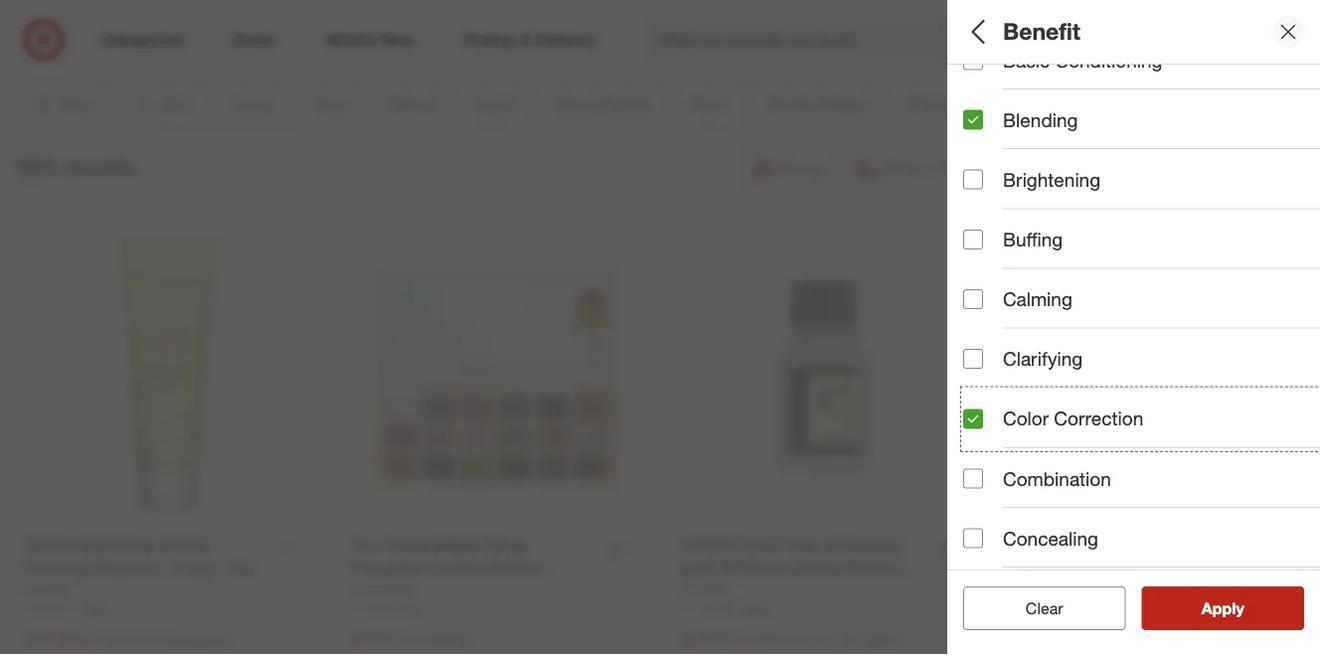 Task type: vqa. For each thing, say whether or not it's contained in the screenshot.
(Indoor, inside the Definitely! You can check on what matters by streaming your compatible security or doorbell camera, such as Nest Cam (Indoor, Wired) on Nest Hub. Please visit our Google Nest help page for a step by step guide or even speak to our support team for a detailed walkthrough on how you can set this up.
no



Task type: describe. For each thing, give the bounding box(es) containing it.
ounce
[[795, 632, 833, 649]]

$19.99;
[[1266, 253, 1311, 270]]

medium
[[1033, 323, 1083, 340]]

$
[[1315, 253, 1321, 270]]

concealing
[[1003, 527, 1099, 550]]

light;
[[994, 323, 1029, 340]]

blue;
[[1047, 114, 1078, 131]]

1997
[[741, 601, 768, 615]]

$5.95
[[680, 630, 718, 649]]

color inside benefit blending; color correction
[[1027, 531, 1060, 549]]

/ounce
[[113, 632, 156, 649]]

product form
[[964, 374, 1087, 396]]

Blending checkbox
[[964, 110, 983, 130]]

stars
[[975, 183, 1006, 201]]

$3.50 - $8.40
[[1008, 631, 1100, 650]]

advertisement region
[[64, 0, 1257, 47]]

correction inside benefit blending; color correction
[[1064, 531, 1130, 549]]

clear all
[[1016, 599, 1074, 618]]

) inside $5.95 ( $5.89 /fluid ounce ) reg $8.50
[[833, 632, 837, 649]]

apply
[[1202, 599, 1245, 618]]

clear all button
[[964, 587, 1126, 630]]

buffing
[[1003, 228, 1063, 251]]

health
[[964, 443, 1022, 466]]

clear for clear all
[[1016, 599, 1054, 618]]

$24.00
[[23, 630, 71, 649]]

$3.50
[[1008, 631, 1047, 650]]

orange;
[[1236, 114, 1283, 131]]

clear for clear
[[1026, 599, 1064, 618]]

shade
[[964, 297, 1020, 320]]

$5.95 ( $5.89 /fluid ounce ) reg $8.50
[[680, 630, 899, 649]]

) inside the $24.00 ( $5.71 /ounce ) reg $30.00
[[156, 632, 160, 649]]

beige;
[[964, 114, 1002, 131]]

guest
[[964, 158, 1017, 181]]

calming
[[1003, 288, 1073, 311]]

Basic Conditioning checkbox
[[964, 50, 983, 70]]

results for see results
[[1214, 599, 1266, 618]]

color beige; black; blue; brown; gold; gray; clear; orange; pink; 
[[964, 88, 1321, 131]]

$5
[[1044, 253, 1058, 270]]

$10
[[1124, 253, 1146, 270]]

all
[[1058, 599, 1074, 618]]

product
[[964, 374, 1035, 396]]

( for $24.00
[[75, 632, 79, 649]]

$27.00
[[352, 630, 399, 649]]

color for beige;
[[964, 88, 1013, 111]]

form
[[1040, 374, 1087, 396]]

Clarifying checkbox
[[964, 349, 983, 369]]

$14.99;
[[1170, 253, 1216, 270]]

Color Correction checkbox
[[964, 409, 983, 429]]

basic
[[1003, 49, 1050, 71]]

$24.00 ( $5.71 /ounce ) reg $30.00
[[23, 630, 229, 649]]

see results button
[[1142, 587, 1305, 630]]

shade range fair; light; medium
[[964, 297, 1083, 340]]

$0
[[964, 253, 978, 270]]

black;
[[1006, 114, 1044, 131]]



Task type: locate. For each thing, give the bounding box(es) containing it.
3 reg from the left
[[841, 632, 861, 649]]

health facts
[[964, 443, 1076, 466]]

Brightening checkbox
[[964, 170, 983, 190]]

fair;
[[964, 323, 990, 340]]

$8.50
[[865, 632, 899, 649]]

apply button
[[1142, 587, 1305, 630]]

0 vertical spatial results
[[60, 153, 134, 181]]

clear
[[1016, 599, 1054, 618], [1026, 599, 1064, 618]]

reg inside the $24.00 ( $5.71 /ounce ) reg $30.00
[[163, 632, 184, 649]]

$15
[[1219, 253, 1242, 270]]

)
[[156, 632, 160, 649], [833, 632, 837, 649]]

2 reg from the left
[[403, 632, 423, 649]]

( right $24.00
[[75, 632, 79, 649]]

2 ( from the left
[[722, 632, 726, 649]]

1 reg from the left
[[163, 632, 184, 649]]

865
[[85, 601, 105, 615]]

reg down 6
[[403, 632, 423, 649]]

reg left $8.50
[[841, 632, 861, 649]]

2 horizontal spatial reg
[[841, 632, 861, 649]]

1 horizontal spatial )
[[833, 632, 837, 649]]

results for 584 results
[[60, 153, 134, 181]]

color up the beige;
[[964, 88, 1013, 111]]

combination
[[1003, 467, 1112, 490]]

clear inside benefit dialog
[[1026, 599, 1064, 618]]

clear;
[[1198, 114, 1232, 131]]

$27.00 reg $54.00
[[352, 630, 469, 649]]

( inside the $24.00 ( $5.71 /ounce ) reg $30.00
[[75, 632, 79, 649]]

benefit for benefit blending; color correction
[[964, 506, 1028, 529]]

color for correction
[[1003, 407, 1049, 430]]

results
[[60, 153, 134, 181], [1214, 599, 1266, 618]]

-
[[1051, 631, 1057, 650]]

all filters
[[964, 18, 1059, 45]]

guest rating 5 stars
[[964, 158, 1081, 201]]

benefit inside dialog
[[1003, 18, 1081, 45]]

(
[[75, 632, 79, 649], [722, 632, 726, 649]]

health facts button
[[964, 423, 1321, 492]]

2 clear from the left
[[1026, 599, 1064, 618]]

gray;
[[1163, 114, 1194, 131]]

see results
[[1181, 599, 1266, 618]]

product form button
[[964, 353, 1321, 423]]

color correction
[[1003, 407, 1144, 430]]

reg inside $5.95 ( $5.89 /fluid ounce ) reg $8.50
[[841, 632, 861, 649]]

( for $5.95
[[722, 632, 726, 649]]

) down 865 'link'
[[156, 632, 160, 649]]

0 horizontal spatial )
[[156, 632, 160, 649]]

basic conditioning
[[1003, 49, 1163, 71]]

1997 link
[[680, 600, 968, 617]]

clarifying
[[1003, 348, 1083, 370]]

$5.71
[[79, 632, 113, 649]]

7
[[1287, 20, 1293, 33]]

benefit
[[1003, 18, 1081, 45], [964, 506, 1028, 529]]

benefit up the blending;
[[964, 506, 1028, 529]]

865 link
[[23, 600, 312, 617]]

0 vertical spatial correction
[[1054, 407, 1144, 430]]

reg
[[163, 632, 184, 649], [403, 632, 423, 649], [841, 632, 861, 649]]

see
[[1181, 599, 1210, 618]]

reg inside $27.00 reg $54.00
[[403, 632, 423, 649]]

color right the blending;
[[1027, 531, 1060, 549]]

benefit dialog
[[948, 0, 1321, 654]]

$4.99;
[[1002, 253, 1040, 270]]

search button
[[1055, 18, 1103, 66]]

6
[[413, 601, 420, 615]]

( inside $5.95 ( $5.89 /fluid ounce ) reg $8.50
[[722, 632, 726, 649]]

2 ) from the left
[[833, 632, 837, 649]]

) down 1997 link
[[833, 632, 837, 649]]

clear up "$3.50 - $8.40"
[[1026, 599, 1064, 618]]

color inside benefit dialog
[[1003, 407, 1049, 430]]

584 results
[[16, 153, 134, 181]]

benefit blending; color correction
[[964, 506, 1130, 549]]

brown;
[[1082, 114, 1125, 131]]

$9.99;
[[1082, 253, 1120, 270]]

1 ) from the left
[[156, 632, 160, 649]]

What can we help you find? suggestions appear below search field
[[645, 18, 1069, 62]]

correction down combination
[[1064, 531, 1130, 549]]

reg down 865 'link'
[[163, 632, 184, 649]]

clear button
[[964, 587, 1126, 630]]

all filters dialog
[[948, 0, 1321, 654]]

5
[[964, 183, 971, 201]]

blending;
[[964, 531, 1023, 549]]

1 vertical spatial results
[[1214, 599, 1266, 618]]

pink;
[[1287, 114, 1317, 131]]

1 clear from the left
[[1016, 599, 1054, 618]]

benefit for benefit
[[1003, 18, 1081, 45]]

$30.00
[[188, 632, 229, 649]]

clear left all
[[1016, 599, 1054, 618]]

1 ( from the left
[[75, 632, 79, 649]]

brightening
[[1003, 168, 1101, 191]]

Calming checkbox
[[964, 289, 983, 309]]

results right 584 at the top
[[60, 153, 134, 181]]

$8.40
[[1062, 631, 1100, 650]]

1 horizontal spatial results
[[1214, 599, 1266, 618]]

correction down form
[[1054, 407, 1144, 430]]

benefit inside benefit blending; color correction
[[964, 506, 1028, 529]]

Combination checkbox
[[964, 469, 983, 489]]

Concealing checkbox
[[964, 529, 983, 548]]

( right $5.95
[[722, 632, 726, 649]]

filters
[[997, 18, 1059, 45]]

color
[[964, 88, 1013, 111], [1003, 407, 1049, 430], [1027, 531, 1060, 549]]

rating
[[1022, 158, 1081, 181]]

2 vertical spatial color
[[1027, 531, 1060, 549]]

$54.00
[[427, 632, 469, 649]]

correction
[[1054, 407, 1144, 430], [1064, 531, 1130, 549]]

color down product form at the bottom of page
[[1003, 407, 1049, 430]]

search
[[1055, 32, 1103, 51]]

0 horizontal spatial (
[[75, 632, 79, 649]]

7 link
[[1257, 18, 1301, 62]]

gold;
[[1128, 114, 1160, 131]]

results inside button
[[1214, 599, 1266, 618]]

benefit up basic
[[1003, 18, 1081, 45]]

/fluid
[[760, 632, 791, 649]]

0 vertical spatial color
[[964, 88, 1013, 111]]

1 vertical spatial correction
[[1064, 531, 1130, 549]]

$5.89
[[726, 632, 760, 649]]

price
[[964, 227, 1010, 250]]

correction inside benefit dialog
[[1054, 407, 1144, 430]]

blending
[[1003, 108, 1078, 131]]

price $0  –  $4.99; $5  –  $9.99; $10  –  $14.99; $15  –  $19.99; $
[[964, 227, 1321, 270]]

color inside the color beige; black; blue; brown; gold; gray; clear; orange; pink;
[[964, 88, 1013, 111]]

1 vertical spatial color
[[1003, 407, 1049, 430]]

facts
[[1027, 443, 1076, 466]]

1 vertical spatial benefit
[[964, 506, 1028, 529]]

6 link
[[352, 600, 640, 617]]

conditioning
[[1055, 49, 1163, 71]]

results right see
[[1214, 599, 1266, 618]]

1 horizontal spatial (
[[722, 632, 726, 649]]

0 horizontal spatial results
[[60, 153, 134, 181]]

0 vertical spatial benefit
[[1003, 18, 1081, 45]]

all
[[964, 18, 991, 45]]

1 horizontal spatial reg
[[403, 632, 423, 649]]

clear inside all filters dialog
[[1016, 599, 1054, 618]]

584
[[16, 153, 54, 181]]

range
[[1025, 297, 1083, 320]]

Buffing checkbox
[[964, 230, 983, 249]]

0 horizontal spatial reg
[[163, 632, 184, 649]]



